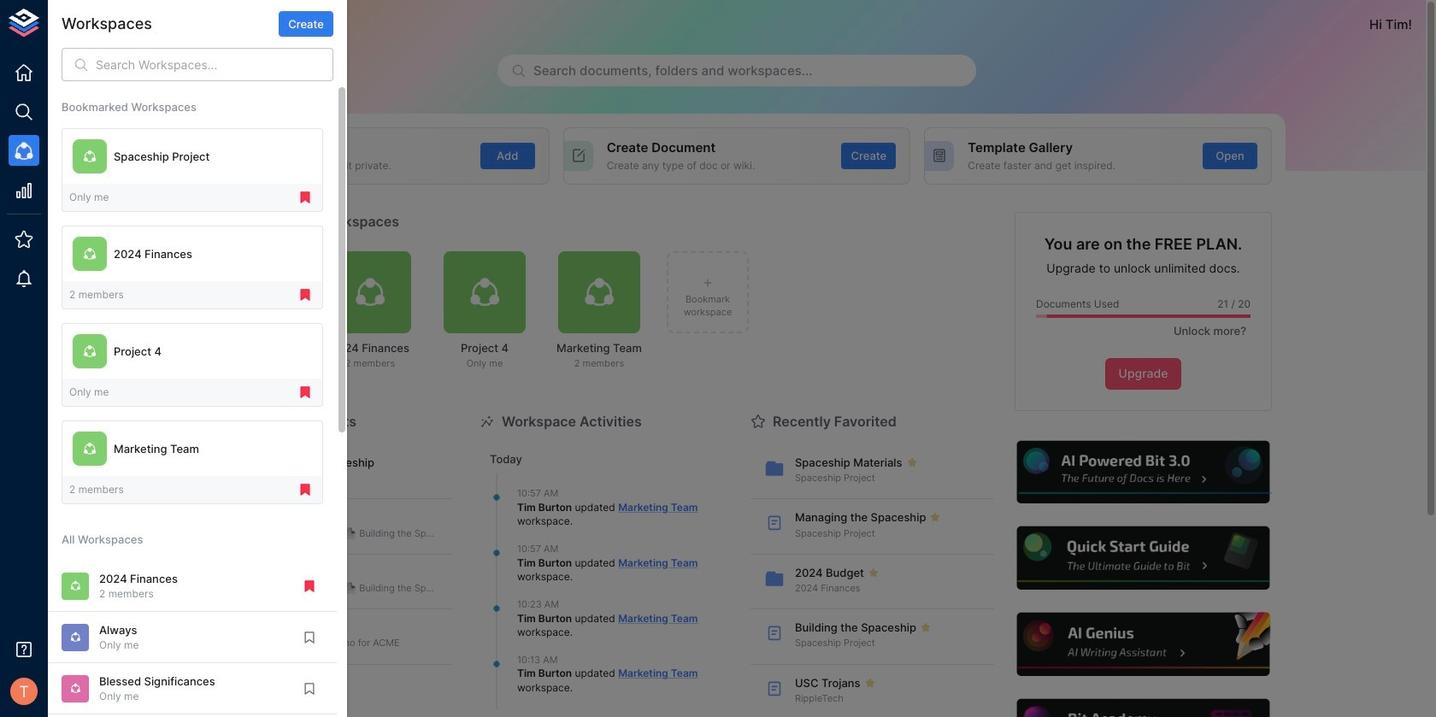 Task type: vqa. For each thing, say whether or not it's contained in the screenshot.
2nd "Help" image from the bottom
yes



Task type: describe. For each thing, give the bounding box(es) containing it.
1 remove bookmark image from the top
[[298, 288, 313, 303]]

0 vertical spatial remove bookmark image
[[298, 190, 313, 205]]

1 help image from the top
[[1015, 439, 1273, 506]]



Task type: locate. For each thing, give the bounding box(es) containing it.
bookmark image
[[302, 681, 317, 697]]

1 vertical spatial remove bookmark image
[[302, 579, 317, 594]]

0 vertical spatial remove bookmark image
[[298, 288, 313, 303]]

help image
[[1015, 439, 1273, 506], [1015, 525, 1273, 593], [1015, 611, 1273, 679], [1015, 697, 1273, 718]]

4 help image from the top
[[1015, 697, 1273, 718]]

remove bookmark image
[[298, 190, 313, 205], [302, 579, 317, 594]]

2 remove bookmark image from the top
[[298, 385, 313, 400]]

2 help image from the top
[[1015, 525, 1273, 593]]

Search Workspaces... text field
[[96, 48, 334, 81]]

3 remove bookmark image from the top
[[298, 483, 313, 498]]

remove bookmark image
[[298, 288, 313, 303], [298, 385, 313, 400], [298, 483, 313, 498]]

1 vertical spatial remove bookmark image
[[298, 385, 313, 400]]

bookmark image
[[302, 630, 317, 646]]

2 vertical spatial remove bookmark image
[[298, 483, 313, 498]]

3 help image from the top
[[1015, 611, 1273, 679]]



